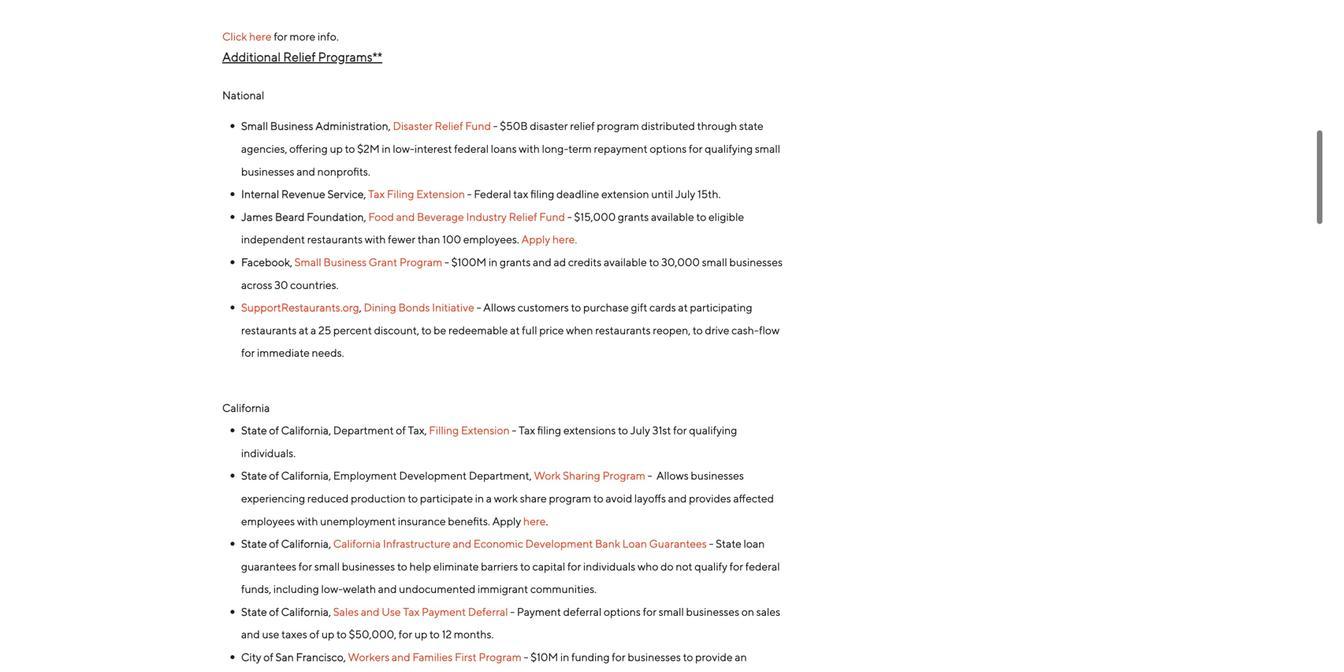 Task type: locate. For each thing, give the bounding box(es) containing it.
1 vertical spatial july
[[631, 424, 651, 437]]

apply here.
[[522, 233, 580, 246]]

of left tax,
[[396, 424, 406, 437]]

1 vertical spatial available
[[604, 256, 647, 269]]

0 horizontal spatial grants
[[500, 256, 531, 269]]

and up use on the bottom of the page
[[378, 583, 397, 596]]

0 vertical spatial relief
[[283, 49, 316, 64]]

0 vertical spatial a
[[311, 324, 317, 337]]

to left provide
[[683, 651, 694, 664]]

2 horizontal spatial program
[[603, 470, 646, 483]]

- right filling extension link
[[512, 424, 517, 437]]

0 vertical spatial filing
[[531, 188, 555, 201]]

federal
[[474, 188, 511, 201]]

tax up work
[[519, 424, 536, 437]]

independent
[[241, 233, 305, 246]]

james
[[241, 210, 273, 223]]

2 payment from the left
[[517, 606, 561, 619]]

fund up the apply here.
[[540, 210, 565, 223]]

development up capital at the left bottom of the page
[[526, 538, 593, 551]]

guarantees
[[241, 561, 297, 574]]

filing left extensions at the bottom
[[538, 424, 562, 437]]

1 vertical spatial business
[[324, 256, 367, 269]]

to
[[345, 142, 355, 155], [697, 210, 707, 223], [649, 256, 660, 269], [571, 301, 582, 314], [422, 324, 432, 337], [693, 324, 703, 337], [618, 424, 629, 437], [408, 492, 418, 505], [594, 492, 604, 505], [397, 561, 408, 574], [520, 561, 531, 574], [337, 629, 347, 642], [430, 629, 440, 642], [683, 651, 694, 664]]

with right loans
[[519, 142, 540, 155]]

program right the first
[[479, 651, 522, 664]]

tax,
[[408, 424, 427, 437]]

- left $10m
[[524, 651, 529, 664]]

small down state
[[755, 142, 781, 155]]

, left 'sales'
[[329, 606, 331, 619]]

here up additional
[[249, 30, 272, 43]]

- inside - $15,000 grants available to eligible independent restaurants with fewer than 100 employees.
[[568, 210, 572, 223]]

state left loan at the right of the page
[[716, 538, 742, 551]]

1 horizontal spatial fund
[[540, 210, 565, 223]]

0 vertical spatial development
[[399, 470, 467, 483]]

low- up 'sales'
[[321, 583, 343, 596]]

in right $10m
[[561, 651, 570, 664]]

to inside - $10m in funding for businesses to provide an
[[683, 651, 694, 664]]

grants inside - $15,000 grants available to eligible independent restaurants with fewer than 100 employees.
[[618, 210, 649, 223]]

0 horizontal spatial payment
[[422, 606, 466, 619]]

in inside - $10m in funding for businesses to provide an
[[561, 651, 570, 664]]

price
[[540, 324, 564, 337]]

program down sharing
[[549, 492, 592, 505]]

of
[[269, 424, 279, 437], [396, 424, 406, 437], [269, 470, 279, 483], [269, 538, 279, 551], [269, 606, 279, 619], [310, 629, 320, 642], [264, 651, 274, 664]]

on
[[742, 606, 755, 619]]

distributed
[[642, 120, 695, 133]]

of up use
[[269, 606, 279, 619]]

disaster
[[393, 120, 433, 133]]

at left full
[[510, 324, 520, 337]]

service,
[[328, 188, 366, 201]]

- for $50b
[[493, 120, 498, 133]]

programs**
[[318, 49, 383, 64]]

$50,000,
[[349, 629, 397, 642]]

1 vertical spatial qualifying
[[689, 424, 738, 437]]

1 horizontal spatial a
[[486, 492, 492, 505]]

for inside - tax filing extensions to july 31st for qualifying individuals.
[[674, 424, 687, 437]]

30,000
[[662, 256, 700, 269]]

0 vertical spatial federal
[[454, 142, 489, 155]]

- left $50b
[[493, 120, 498, 133]]

immigrant
[[478, 583, 529, 596]]

1 vertical spatial tax
[[519, 424, 536, 437]]

interest
[[415, 142, 452, 155]]

- inside - payment deferral options for small businesses on sales and use taxes of up to $50,000, for up to 12 months.
[[510, 606, 515, 619]]

and right layoffs
[[668, 492, 687, 505]]

to left drive
[[693, 324, 703, 337]]

1 horizontal spatial july
[[676, 188, 696, 201]]

- for $100m
[[445, 256, 449, 269]]

supportrestaurants.org
[[241, 301, 359, 314]]

additional
[[222, 49, 281, 64]]

1 horizontal spatial relief
[[435, 120, 463, 133]]

july right until
[[676, 188, 696, 201]]

,
[[359, 301, 362, 314], [329, 470, 331, 483], [329, 606, 331, 619]]

apply down work
[[493, 515, 521, 528]]

, left dining
[[359, 301, 362, 314]]

offering
[[290, 142, 328, 155]]

businesses inside -  allows businesses experiencing reduced production to participate in a work share program to avoid layoffs and provides affected employees with unemployment insurance benefits. apply
[[691, 470, 744, 483]]

small inside - $50b disaster relief program distributed through state agencies, offering up to $2m in low-interest federal loans with long-term repayment options for qualifying small businesses and nonprofits.
[[755, 142, 781, 155]]

- for allows
[[477, 301, 481, 314]]

until
[[652, 188, 674, 201]]

businesses down the agencies,
[[241, 165, 295, 178]]

months.
[[454, 629, 494, 642]]

2 vertical spatial relief
[[509, 210, 538, 223]]

1 vertical spatial grants
[[500, 256, 531, 269]]

small business grant program link
[[295, 256, 443, 269]]

with down reduced
[[297, 515, 318, 528]]

food and beverage industry relief fund link
[[369, 210, 565, 223]]

small up countries.
[[295, 256, 322, 269]]

1 horizontal spatial small
[[295, 256, 322, 269]]

low- inside - $50b disaster relief program distributed through state agencies, offering up to $2m in low-interest federal loans with long-term repayment options for qualifying small businesses and nonprofits.
[[393, 142, 415, 155]]

1 vertical spatial filing
[[538, 424, 562, 437]]

small right 30,000
[[702, 256, 728, 269]]

businesses inside - state loan guarantees for small businesses to help eliminate barriers to capital for individuals who do not qualify for federal funds, including low-welath and undocumented immigrant communities.
[[342, 561, 395, 574]]

california up reduced
[[281, 470, 329, 483]]

- for $10m
[[524, 651, 529, 664]]

sales
[[757, 606, 781, 619]]

0 horizontal spatial available
[[604, 256, 647, 269]]

0 vertical spatial low-
[[393, 142, 415, 155]]

0 horizontal spatial fund
[[465, 120, 491, 133]]

- for $15,000
[[568, 210, 572, 223]]

use
[[382, 606, 401, 619]]

federal left loans
[[454, 142, 489, 155]]

restaurants down gift
[[596, 324, 651, 337]]

2 vertical spatial tax
[[403, 606, 420, 619]]

1 vertical spatial a
[[486, 492, 492, 505]]

restaurants up immediate
[[241, 324, 297, 337]]

business up the offering
[[270, 120, 313, 133]]

francisco,
[[296, 651, 346, 664]]

internal revenue service, tax filing extension - federal tax filing deadline extension until july 15th.
[[241, 188, 723, 201]]

program down than
[[400, 256, 443, 269]]

to up when
[[571, 301, 582, 314]]

100
[[443, 233, 461, 246]]

, up reduced
[[329, 470, 331, 483]]

1 horizontal spatial program
[[479, 651, 522, 664]]

0 horizontal spatial with
[[297, 515, 318, 528]]

payment down communities.
[[517, 606, 561, 619]]

fund
[[465, 120, 491, 133], [540, 210, 565, 223]]

work
[[534, 470, 561, 483]]

in inside - $100m in grants and ad credits available to 30,000 small businesses across 30 countries.
[[489, 256, 498, 269]]

0 vertical spatial small
[[241, 120, 268, 133]]

of up individuals.
[[269, 424, 279, 437]]

reduced
[[307, 492, 349, 505]]

production
[[351, 492, 406, 505]]

and
[[297, 165, 315, 178], [396, 210, 415, 223], [533, 256, 552, 269], [668, 492, 687, 505], [453, 538, 472, 551], [378, 583, 397, 596], [361, 606, 380, 619], [241, 629, 260, 642], [392, 651, 411, 664]]

when
[[566, 324, 593, 337]]

relief down the more
[[283, 49, 316, 64]]

0 vertical spatial options
[[650, 142, 687, 155]]

0 horizontal spatial options
[[604, 606, 641, 619]]

0 horizontal spatial business
[[270, 120, 313, 133]]

0 vertical spatial ,
[[359, 301, 362, 314]]

for down use on the bottom of the page
[[399, 629, 413, 642]]

relief down 'tax'
[[509, 210, 538, 223]]

1 vertical spatial relief
[[435, 120, 463, 133]]

grants down employees. on the top
[[500, 256, 531, 269]]

1 horizontal spatial tax
[[403, 606, 420, 619]]

of up the guarantees at the bottom
[[269, 538, 279, 551]]

options right deferral
[[604, 606, 641, 619]]

1 california, from the top
[[281, 424, 331, 437]]

work
[[494, 492, 518, 505]]

full
[[522, 324, 537, 337]]

1 vertical spatial low-
[[321, 583, 343, 596]]

0 vertical spatial fund
[[465, 120, 491, 133]]

more
[[290, 30, 316, 43]]

0 horizontal spatial federal
[[454, 142, 489, 155]]

provide
[[696, 651, 733, 664]]

insurance
[[398, 515, 446, 528]]

city of san francisco, workers and families first program
[[241, 651, 522, 664]]

1 horizontal spatial grants
[[618, 210, 649, 223]]

- inside - $100m in grants and ad credits available to 30,000 small businesses across 30 countries.
[[445, 256, 449, 269]]

deadline
[[557, 188, 600, 201]]

work sharing program link
[[534, 470, 646, 483]]

up
[[330, 142, 343, 155], [322, 629, 335, 642], [415, 629, 428, 642]]

development
[[399, 470, 467, 483], [526, 538, 593, 551]]

1 horizontal spatial at
[[510, 324, 520, 337]]

filing
[[387, 188, 414, 201]]

individuals.
[[241, 447, 296, 460]]

1 vertical spatial with
[[365, 233, 386, 246]]

up up the nonprofits. at top
[[330, 142, 343, 155]]

1 horizontal spatial federal
[[746, 561, 780, 574]]

0 vertical spatial program
[[597, 120, 640, 133]]

to left be
[[422, 324, 432, 337]]

- $10m in funding for businesses to provide an
[[241, 651, 747, 668]]

extension right filling
[[461, 424, 510, 437]]

businesses inside - payment deferral options for small businesses on sales and use taxes of up to $50,000, for up to 12 months.
[[687, 606, 740, 619]]

california up individuals.
[[222, 402, 270, 415]]

15th.
[[698, 188, 721, 201]]

of for city of san francisco, workers and families first program
[[264, 651, 274, 664]]

1 vertical spatial apply
[[493, 515, 521, 528]]

to left help
[[397, 561, 408, 574]]

1 vertical spatial california,
[[281, 538, 331, 551]]

guarantees
[[650, 538, 707, 551]]

state for state of california, department of tax, filling extension
[[241, 424, 267, 437]]

and left ad
[[533, 256, 552, 269]]

with
[[519, 142, 540, 155], [365, 233, 386, 246], [297, 515, 318, 528]]

for inside - $50b disaster relief program distributed through state agencies, offering up to $2m in low-interest federal loans with long-term repayment options for qualifying small businesses and nonprofits.
[[689, 142, 703, 155]]

businesses left the on
[[687, 606, 740, 619]]

of for state of california , sales and use tax payment deferral
[[269, 606, 279, 619]]

small up the agencies,
[[241, 120, 268, 133]]

2 california, from the top
[[281, 538, 331, 551]]

- inside - allows customers to purchase gift cards at participating restaurants at a 25 percent discount, to be redeemable at full price when restaurants reopen, to drive cash-flow for immediate needs.
[[477, 301, 481, 314]]

businesses up "welath"
[[342, 561, 395, 574]]

payment
[[422, 606, 466, 619], [517, 606, 561, 619]]

0 horizontal spatial low-
[[321, 583, 343, 596]]

0 vertical spatial tax
[[368, 188, 385, 201]]

san
[[276, 651, 294, 664]]

low- inside - state loan guarantees for small businesses to help eliminate barriers to capital for individuals who do not qualify for federal funds, including low-welath and undocumented immigrant communities.
[[321, 583, 343, 596]]

for right qualify
[[730, 561, 744, 574]]

state up individuals.
[[241, 424, 267, 437]]

filing right 'tax'
[[531, 188, 555, 201]]

to inside - $100m in grants and ad credits available to 30,000 small businesses across 30 countries.
[[649, 256, 660, 269]]

federal inside - $50b disaster relief program distributed through state agencies, offering up to $2m in low-interest federal loans with long-term repayment options for qualifying small businesses and nonprofits.
[[454, 142, 489, 155]]

available inside - $15,000 grants available to eligible independent restaurants with fewer than 100 employees.
[[651, 210, 695, 223]]

for inside - $10m in funding for businesses to provide an
[[612, 651, 626, 664]]

0 horizontal spatial program
[[549, 492, 592, 505]]

2 horizontal spatial relief
[[509, 210, 538, 223]]

relief up 'interest'
[[435, 120, 463, 133]]

0 horizontal spatial program
[[400, 256, 443, 269]]

- inside - tax filing extensions to july 31st for qualifying individuals.
[[512, 424, 517, 437]]

california, up the guarantees at the bottom
[[281, 538, 331, 551]]

with inside - $50b disaster relief program distributed through state agencies, offering up to $2m in low-interest federal loans with long-term repayment options for qualifying small businesses and nonprofits.
[[519, 142, 540, 155]]

in right $2m
[[382, 142, 391, 155]]

deferral
[[564, 606, 602, 619]]

small
[[755, 142, 781, 155], [702, 256, 728, 269], [315, 561, 340, 574], [659, 606, 684, 619]]

1 vertical spatial ,
[[329, 470, 331, 483]]

apply left "here."
[[522, 233, 551, 246]]

0 vertical spatial available
[[651, 210, 695, 223]]

a left work
[[486, 492, 492, 505]]

july left 31st
[[631, 424, 651, 437]]

and inside - state loan guarantees for small businesses to help eliminate barriers to capital for individuals who do not qualify for federal funds, including low-welath and undocumented immigrant communities.
[[378, 583, 397, 596]]

business left grant
[[324, 256, 367, 269]]

- state loan guarantees for small businesses to help eliminate barriers to capital for individuals who do not qualify for federal funds, including low-welath and undocumented immigrant communities.
[[241, 538, 780, 596]]

options
[[650, 142, 687, 155], [604, 606, 641, 619]]

2 vertical spatial ,
[[329, 606, 331, 619]]

here link
[[524, 515, 546, 528]]

at right cards
[[679, 301, 688, 314]]

0 horizontal spatial restaurants
[[241, 324, 297, 337]]

development up participate
[[399, 470, 467, 483]]

to down california infrastructure and economic development bank loan guarantees link
[[520, 561, 531, 574]]

1 vertical spatial fund
[[540, 210, 565, 223]]

of right taxes
[[310, 629, 320, 642]]

options inside - $50b disaster relief program distributed through state agencies, offering up to $2m in low-interest federal loans with long-term repayment options for qualifying small businesses and nonprofits.
[[650, 142, 687, 155]]

small inside - $100m in grants and ad credits available to 30,000 small businesses across 30 countries.
[[702, 256, 728, 269]]

1 horizontal spatial options
[[650, 142, 687, 155]]

1 horizontal spatial here
[[524, 515, 546, 528]]

for left immediate
[[241, 347, 255, 360]]

0 vertical spatial qualifying
[[705, 142, 753, 155]]

1 vertical spatial federal
[[746, 561, 780, 574]]

1 vertical spatial development
[[526, 538, 593, 551]]

to inside - tax filing extensions to july 31st for qualifying individuals.
[[618, 424, 629, 437]]

cards
[[650, 301, 676, 314]]

here down share
[[524, 515, 546, 528]]

- up layoffs
[[648, 470, 653, 483]]

0 vertical spatial california,
[[281, 424, 331, 437]]

0 vertical spatial with
[[519, 142, 540, 155]]

drive
[[705, 324, 730, 337]]

0 vertical spatial extension
[[417, 188, 465, 201]]

california
[[222, 402, 270, 415], [281, 470, 329, 483], [333, 538, 381, 551], [281, 606, 329, 619]]

for down through at right
[[689, 142, 703, 155]]

grants inside - $100m in grants and ad credits available to 30,000 small businesses across 30 countries.
[[500, 256, 531, 269]]

in up benefits.
[[475, 492, 484, 505]]

welath
[[343, 583, 376, 596]]

1 horizontal spatial payment
[[517, 606, 561, 619]]

here.
[[553, 233, 578, 246]]

tax up food at the top left
[[368, 188, 385, 201]]

to down 15th.
[[697, 210, 707, 223]]

filing inside - tax filing extensions to july 31st for qualifying individuals.
[[538, 424, 562, 437]]

0 horizontal spatial development
[[399, 470, 467, 483]]

extension
[[417, 188, 465, 201], [461, 424, 510, 437]]

1 horizontal spatial restaurants
[[307, 233, 363, 246]]

across
[[241, 279, 272, 292]]

federal inside - state loan guarantees for small businesses to help eliminate barriers to capital for individuals who do not qualify for federal funds, including low-welath and undocumented immigrant communities.
[[746, 561, 780, 574]]

barriers
[[481, 561, 518, 574]]

options down distributed
[[650, 142, 687, 155]]

1 horizontal spatial business
[[324, 256, 367, 269]]

1 horizontal spatial low-
[[393, 142, 415, 155]]

and inside - payment deferral options for small businesses on sales and use taxes of up to $50,000, for up to 12 months.
[[241, 629, 260, 642]]

0 horizontal spatial july
[[631, 424, 651, 437]]

- inside - $10m in funding for businesses to provide an
[[524, 651, 529, 664]]

supportrestaurants.org link
[[241, 301, 359, 314]]

1 vertical spatial options
[[604, 606, 641, 619]]

to left 12
[[430, 629, 440, 642]]

0 horizontal spatial relief
[[283, 49, 316, 64]]

up up francisco,
[[322, 629, 335, 642]]

small down do
[[659, 606, 684, 619]]

to inside - $50b disaster relief program distributed through state agencies, offering up to $2m in low-interest federal loans with long-term repayment options for qualifying small businesses and nonprofits.
[[345, 142, 355, 155]]

in inside - $50b disaster relief program distributed through state agencies, offering up to $2m in low-interest federal loans with long-term repayment options for qualifying small businesses and nonprofits.
[[382, 142, 391, 155]]

program inside - $50b disaster relief program distributed through state agencies, offering up to $2m in low-interest federal loans with long-term repayment options for qualifying small businesses and nonprofits.
[[597, 120, 640, 133]]

not
[[676, 561, 693, 574]]

disaster relief fund link
[[393, 120, 491, 133]]

0 vertical spatial here
[[249, 30, 272, 43]]

1 horizontal spatial program
[[597, 120, 640, 133]]

funds,
[[241, 583, 271, 596]]

at left 25
[[299, 324, 309, 337]]

department,
[[469, 470, 532, 483]]

2 horizontal spatial tax
[[519, 424, 536, 437]]

state
[[241, 424, 267, 437], [241, 470, 267, 483], [241, 538, 267, 551], [716, 538, 742, 551], [241, 606, 267, 619]]

2 vertical spatial with
[[297, 515, 318, 528]]

state down funds,
[[241, 606, 267, 619]]

- inside - state loan guarantees for small businesses to help eliminate barriers to capital for individuals who do not qualify for federal funds, including low-welath and undocumented immigrant communities.
[[709, 538, 714, 551]]

here .
[[524, 515, 551, 528]]

- inside - $50b disaster relief program distributed through state agencies, offering up to $2m in low-interest federal loans with long-term repayment options for qualifying small businesses and nonprofits.
[[493, 120, 498, 133]]

fund up loans
[[465, 120, 491, 133]]

california, up individuals.
[[281, 424, 331, 437]]

small inside - state loan guarantees for small businesses to help eliminate barriers to capital for individuals who do not qualify for federal funds, including low-welath and undocumented immigrant communities.
[[315, 561, 340, 574]]

of for state of california , employment development department, work sharing program
[[269, 470, 279, 483]]

qualifying right 31st
[[689, 424, 738, 437]]

1 horizontal spatial with
[[365, 233, 386, 246]]

2 horizontal spatial at
[[679, 301, 688, 314]]

2 horizontal spatial restaurants
[[596, 324, 651, 337]]

available down until
[[651, 210, 695, 223]]

0 horizontal spatial a
[[311, 324, 317, 337]]

with down food at the top left
[[365, 233, 386, 246]]

0 horizontal spatial tax
[[368, 188, 385, 201]]

- left the allows
[[477, 301, 481, 314]]

california infrastructure and economic development bank loan guarantees link
[[333, 538, 707, 551]]

program inside -  allows businesses experiencing reduced production to participate in a work share program to avoid layoffs and provides affected employees with unemployment insurance benefits. apply
[[549, 492, 592, 505]]

a left 25
[[311, 324, 317, 337]]

.
[[546, 515, 548, 528]]

2 horizontal spatial with
[[519, 142, 540, 155]]

restaurants inside - $15,000 grants available to eligible independent restaurants with fewer than 100 employees.
[[307, 233, 363, 246]]

flow
[[760, 324, 780, 337]]

use
[[262, 629, 280, 642]]

help
[[410, 561, 432, 574]]

0 vertical spatial program
[[400, 256, 443, 269]]

businesses down eligible
[[730, 256, 783, 269]]

1 horizontal spatial available
[[651, 210, 695, 223]]

payment up 12
[[422, 606, 466, 619]]

extensions
[[564, 424, 616, 437]]

for inside - allows customers to purchase gift cards at participating restaurants at a 25 percent discount, to be redeemable at full price when restaurants reopen, to drive cash-flow for immediate needs.
[[241, 347, 255, 360]]

1 vertical spatial program
[[603, 470, 646, 483]]

1 vertical spatial program
[[549, 492, 592, 505]]

0 vertical spatial grants
[[618, 210, 649, 223]]

layoffs
[[635, 492, 666, 505]]

and left families on the left of page
[[392, 651, 411, 664]]

- inside -  allows businesses experiencing reduced production to participate in a work share program to avoid layoffs and provides affected employees with unemployment insurance benefits. apply
[[648, 470, 653, 483]]



Task type: vqa. For each thing, say whether or not it's contained in the screenshot.
isn't
no



Task type: describe. For each thing, give the bounding box(es) containing it.
and up fewer
[[396, 210, 415, 223]]

tax filing extension link
[[368, 188, 465, 201]]

- $15,000 grants available to eligible independent restaurants with fewer than 100 employees.
[[241, 210, 745, 246]]

employees.
[[464, 233, 520, 246]]

eligible
[[709, 210, 745, 223]]

options inside - payment deferral options for small businesses on sales and use taxes of up to $50,000, for up to 12 months.
[[604, 606, 641, 619]]

for down the who
[[643, 606, 657, 619]]

administration,
[[316, 120, 391, 133]]

tax inside - tax filing extensions to july 31st for qualifying individuals.
[[519, 424, 536, 437]]

workers and families first program link
[[348, 651, 522, 664]]

share
[[520, 492, 547, 505]]

california, for department
[[281, 424, 331, 437]]

infrastructure
[[383, 538, 451, 551]]

1 vertical spatial here
[[524, 515, 546, 528]]

and inside -  allows businesses experiencing reduced production to participate in a work share program to avoid layoffs and provides affected employees with unemployment insurance benefits. apply
[[668, 492, 687, 505]]

sales
[[333, 606, 359, 619]]

to left avoid
[[594, 492, 604, 505]]

revenue
[[281, 188, 326, 201]]

12
[[442, 629, 452, 642]]

- for payment
[[510, 606, 515, 619]]

info.
[[318, 30, 339, 43]]

purchase
[[584, 301, 629, 314]]

0 vertical spatial business
[[270, 120, 313, 133]]

to down 'sales'
[[337, 629, 347, 642]]

employment
[[333, 470, 397, 483]]

undocumented
[[399, 583, 476, 596]]

up down sales and use tax payment deferral "link"
[[415, 629, 428, 642]]

available inside - $100m in grants and ad credits available to 30,000 small businesses across 30 countries.
[[604, 256, 647, 269]]

0 horizontal spatial at
[[299, 324, 309, 337]]

0 horizontal spatial small
[[241, 120, 268, 133]]

1 vertical spatial extension
[[461, 424, 510, 437]]

a inside - allows customers to purchase gift cards at participating restaurants at a 25 percent discount, to be redeemable at full price when restaurants reopen, to drive cash-flow for immediate needs.
[[311, 324, 317, 337]]

facebook, small business grant program
[[241, 256, 443, 269]]

foundation,
[[307, 210, 366, 223]]

click here for more info.
[[222, 30, 341, 43]]

repayment
[[594, 142, 648, 155]]

filling
[[429, 424, 459, 437]]

- for tax
[[512, 424, 517, 437]]

31st
[[653, 424, 671, 437]]

state of california , sales and use tax payment deferral
[[241, 606, 508, 619]]

loan
[[623, 538, 647, 551]]

$100m
[[452, 256, 487, 269]]

california, for california
[[281, 538, 331, 551]]

- for businesses
[[648, 470, 653, 483]]

- for state
[[709, 538, 714, 551]]

state inside - state loan guarantees for small businesses to help eliminate barriers to capital for individuals who do not qualify for federal funds, including low-welath and undocumented immigrant communities.
[[716, 538, 742, 551]]

unemployment
[[320, 515, 396, 528]]

discount,
[[374, 324, 420, 337]]

state for state of california , employment development department, work sharing program
[[241, 470, 267, 483]]

and inside - $50b disaster relief program distributed through state agencies, offering up to $2m in low-interest federal loans with long-term repayment options for qualifying small businesses and nonprofits.
[[297, 165, 315, 178]]

employees
[[241, 515, 295, 528]]

nonprofits.
[[318, 165, 371, 178]]

redeemable
[[449, 324, 508, 337]]

up inside - $50b disaster relief program distributed through state agencies, offering up to $2m in low-interest federal loans with long-term repayment options for qualifying small businesses and nonprofits.
[[330, 142, 343, 155]]

qualifying inside - $50b disaster relief program distributed through state agencies, offering up to $2m in low-interest federal loans with long-term repayment options for qualifying small businesses and nonprofits.
[[705, 142, 753, 155]]

gift
[[631, 301, 648, 314]]

$15,000
[[574, 210, 616, 223]]

for up including
[[299, 561, 312, 574]]

credits
[[568, 256, 602, 269]]

dining
[[364, 301, 397, 314]]

cash-
[[732, 324, 760, 337]]

reopen,
[[653, 324, 691, 337]]

to inside - $15,000 grants available to eligible independent restaurants with fewer than 100 employees.
[[697, 210, 707, 223]]

immediate
[[257, 347, 310, 360]]

$2m
[[357, 142, 380, 155]]

first
[[455, 651, 477, 664]]

avoid
[[606, 492, 633, 505]]

california down including
[[281, 606, 329, 619]]

additional relief programs**
[[222, 49, 383, 64]]

and inside - $100m in grants and ad credits available to 30,000 small businesses across 30 countries.
[[533, 256, 552, 269]]

facebook,
[[241, 256, 293, 269]]

with inside -  allows businesses experiencing reduced production to participate in a work share program to avoid layoffs and provides affected employees with unemployment insurance benefits. apply
[[297, 515, 318, 528]]

state of california , employment development department, work sharing program
[[241, 470, 646, 483]]

of for state of california, department of tax, filling extension
[[269, 424, 279, 437]]

than
[[418, 233, 440, 246]]

term
[[569, 142, 592, 155]]

- allows customers to purchase gift cards at participating restaurants at a 25 percent discount, to be redeemable at full price when restaurants reopen, to drive cash-flow for immediate needs.
[[241, 301, 780, 360]]

of for state of california, california infrastructure and economic development bank loan guarantees
[[269, 538, 279, 551]]

and left use on the bottom of the page
[[361, 606, 380, 619]]

1 horizontal spatial development
[[526, 538, 593, 551]]

, for employment
[[329, 470, 331, 483]]

apply here. link
[[522, 233, 580, 246]]

customers
[[518, 301, 569, 314]]

state for state of california , sales and use tax payment deferral
[[241, 606, 267, 619]]

0 vertical spatial apply
[[522, 233, 551, 246]]

click here link
[[222, 30, 272, 43]]

small inside - payment deferral options for small businesses on sales and use taxes of up to $50,000, for up to 12 months.
[[659, 606, 684, 619]]

allows
[[484, 301, 516, 314]]

of inside - payment deferral options for small businesses on sales and use taxes of up to $50,000, for up to 12 months.
[[310, 629, 320, 642]]

$10m
[[531, 651, 559, 664]]

2 vertical spatial program
[[479, 651, 522, 664]]

with inside - $15,000 grants available to eligible independent restaurants with fewer than 100 employees.
[[365, 233, 386, 246]]

businesses inside - $50b disaster relief program distributed through state agencies, offering up to $2m in low-interest federal loans with long-term repayment options for qualifying small businesses and nonprofits.
[[241, 165, 295, 178]]

state
[[740, 120, 764, 133]]

participating
[[690, 301, 753, 314]]

businesses inside - $100m in grants and ad credits available to 30,000 small businesses across 30 countries.
[[730, 256, 783, 269]]

0 vertical spatial july
[[676, 188, 696, 201]]

bank
[[595, 538, 621, 551]]

affected
[[734, 492, 774, 505]]

city
[[241, 651, 262, 664]]

filling extension link
[[429, 424, 510, 437]]

payment inside - payment deferral options for small businesses on sales and use taxes of up to $50,000, for up to 12 months.
[[517, 606, 561, 619]]

industry
[[466, 210, 507, 223]]

- tax filing extensions to july 31st for qualifying individuals.
[[241, 424, 738, 460]]

eliminate
[[434, 561, 479, 574]]

1 vertical spatial small
[[295, 256, 322, 269]]

apply inside -  allows businesses experiencing reduced production to participate in a work share program to avoid layoffs and provides affected employees with unemployment insurance benefits. apply
[[493, 515, 521, 528]]

be
[[434, 324, 447, 337]]

for left the more
[[274, 30, 288, 43]]

- up food and beverage industry relief fund link
[[467, 188, 472, 201]]

and up eliminate
[[453, 538, 472, 551]]

individuals
[[584, 561, 636, 574]]

0 horizontal spatial here
[[249, 30, 272, 43]]

communities.
[[531, 583, 597, 596]]

, for sales
[[329, 606, 331, 619]]

department
[[333, 424, 394, 437]]

state for state of california, california infrastructure and economic development bank loan guarantees
[[241, 538, 267, 551]]

qualifying inside - tax filing extensions to july 31st for qualifying individuals.
[[689, 424, 738, 437]]

july inside - tax filing extensions to july 31st for qualifying individuals.
[[631, 424, 651, 437]]

1 payment from the left
[[422, 606, 466, 619]]

businesses inside - $10m in funding for businesses to provide an
[[628, 651, 681, 664]]

california down unemployment
[[333, 538, 381, 551]]

sales and use tax payment deferral link
[[333, 606, 508, 619]]

through
[[698, 120, 738, 133]]

30
[[275, 279, 288, 292]]

in inside -  allows businesses experiencing reduced production to participate in a work share program to avoid layoffs and provides affected employees with unemployment insurance benefits. apply
[[475, 492, 484, 505]]

supportrestaurants.org , dining bonds initiative
[[241, 301, 475, 314]]

beard
[[275, 210, 305, 223]]

do
[[661, 561, 674, 574]]

initiative
[[432, 301, 475, 314]]

sharing
[[563, 470, 601, 483]]

food
[[369, 210, 394, 223]]

who
[[638, 561, 659, 574]]

for up communities.
[[568, 561, 581, 574]]

to up insurance at the bottom left of the page
[[408, 492, 418, 505]]

agencies,
[[241, 142, 287, 155]]

loan
[[744, 538, 765, 551]]

a inside -  allows businesses experiencing reduced production to participate in a work share program to avoid layoffs and provides affected employees with unemployment insurance benefits. apply
[[486, 492, 492, 505]]



